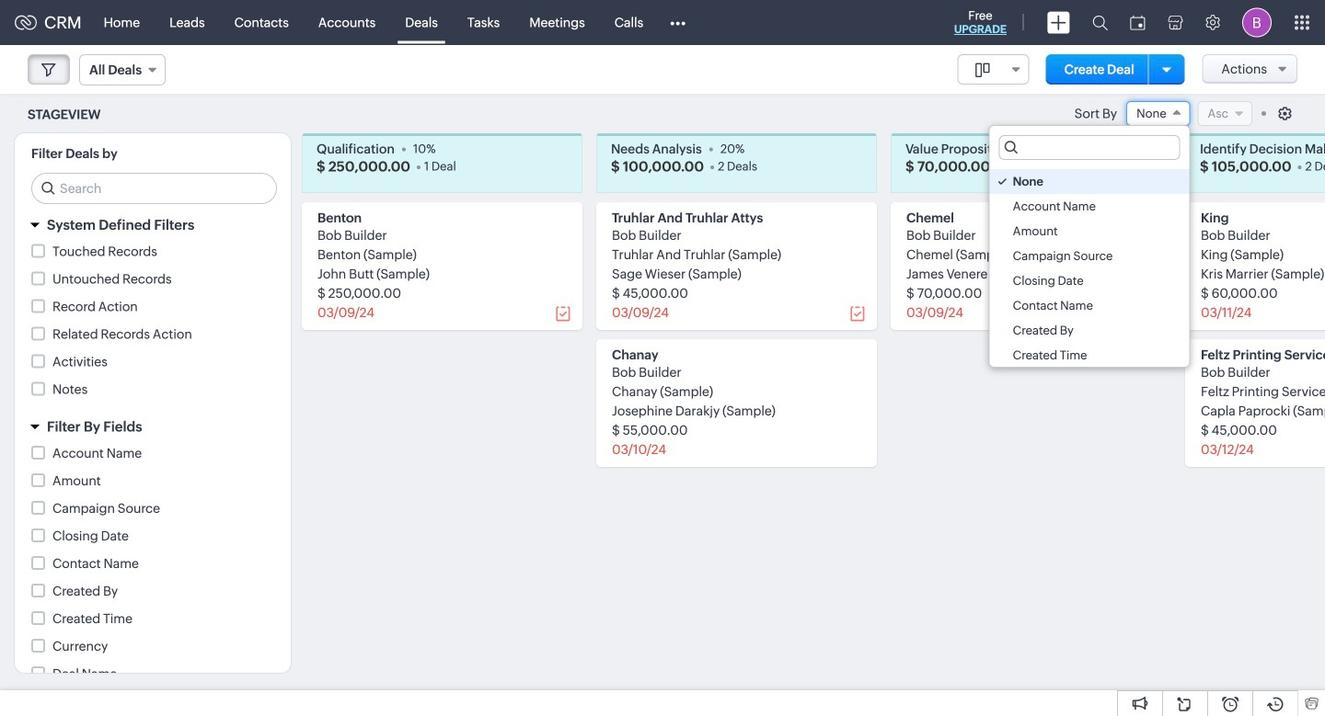 Task type: vqa. For each thing, say whether or not it's contained in the screenshot.
Profile element
no



Task type: describe. For each thing, give the bounding box(es) containing it.
8 option from the top
[[990, 343, 1190, 368]]

2 option from the top
[[990, 194, 1190, 219]]

Search text field
[[32, 174, 276, 203]]

logo image
[[15, 15, 37, 30]]

3 option from the top
[[990, 219, 1190, 244]]

search image
[[1092, 15, 1108, 30]]

7 option from the top
[[990, 318, 1190, 343]]



Task type: locate. For each thing, give the bounding box(es) containing it.
search element
[[1081, 0, 1119, 45]]

option
[[990, 169, 1190, 194], [990, 194, 1190, 219], [990, 219, 1190, 244], [990, 244, 1190, 269], [990, 269, 1190, 294], [990, 294, 1190, 318], [990, 318, 1190, 343], [990, 343, 1190, 368]]

6 option from the top
[[990, 294, 1190, 318]]

1 option from the top
[[990, 169, 1190, 194]]

5 option from the top
[[990, 269, 1190, 294]]

4 option from the top
[[990, 244, 1190, 269]]

list box
[[990, 165, 1190, 368]]

None field
[[1126, 101, 1190, 126]]

None text field
[[1000, 136, 1179, 159]]



